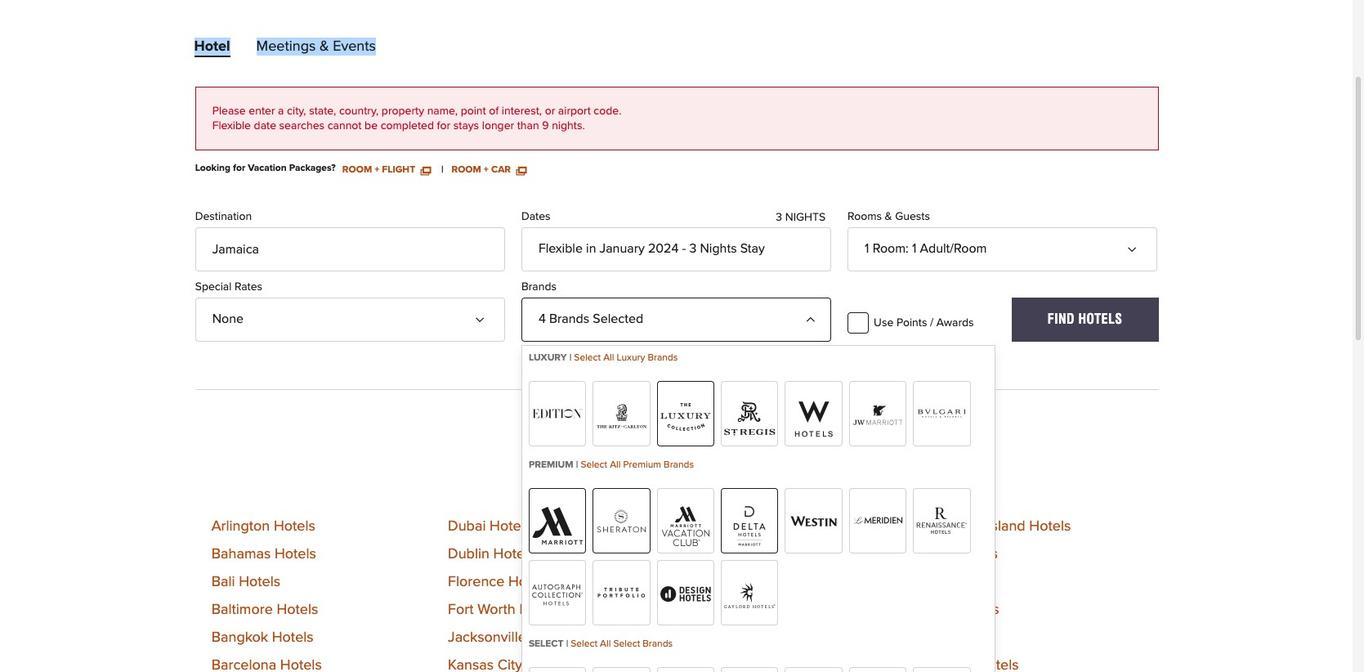 Task type: describe. For each thing, give the bounding box(es) containing it.
name,
[[427, 105, 458, 117]]

select | select all select brands
[[529, 640, 673, 649]]

all for premium
[[610, 460, 621, 470]]

beach for miami
[[710, 520, 751, 534]]

airport
[[558, 105, 591, 117]]

fort worth hotels link
[[448, 603, 561, 618]]

worth
[[478, 603, 516, 618]]

-
[[682, 242, 686, 255]]

montreal hotels
[[668, 547, 771, 562]]

miami beach hotels link
[[668, 520, 796, 534]]

hotels for bali hotels
[[239, 575, 281, 590]]

rooms
[[848, 211, 882, 222]]

toronto
[[905, 603, 954, 618]]

1 horizontal spatial 3
[[776, 212, 782, 223]]

| for luxury |
[[570, 353, 572, 363]]

niagara falls hotels link
[[668, 631, 797, 645]]

select all select brands link
[[571, 640, 673, 649]]

tucson hotels link
[[905, 631, 996, 645]]

meetings & events
[[256, 39, 376, 54]]

hotels for dublin hotels
[[493, 547, 535, 562]]

1 vertical spatial 3
[[690, 242, 697, 255]]

2 horizontal spatial room
[[873, 242, 906, 255]]

dubai
[[448, 520, 486, 534]]

sydney hotels
[[905, 547, 998, 562]]

selected
[[593, 312, 643, 325]]

dubai hotels
[[448, 520, 531, 534]]

montreal hotels link
[[668, 547, 771, 562]]

room for room + flight
[[342, 165, 372, 175]]

hotels for montreal hotels
[[729, 547, 771, 562]]

meetings & events link
[[256, 39, 376, 60]]

dublin
[[448, 547, 490, 562]]

premium
[[623, 460, 661, 470]]

bali
[[211, 575, 235, 590]]

| for premium |
[[576, 460, 578, 470]]

packages?
[[289, 164, 336, 173]]

myrtle
[[668, 575, 708, 590]]

1 1 from the left
[[865, 242, 869, 255]]

miami
[[668, 520, 706, 534]]

sydney hotels link
[[905, 547, 998, 562]]

hotels right "island"
[[1030, 520, 1071, 534]]

bali hotels link
[[211, 575, 281, 590]]

cannot
[[328, 120, 362, 132]]

arlington
[[211, 520, 270, 534]]

myrtle beach hotels link
[[668, 575, 798, 590]]

south padre island hotels link
[[905, 520, 1071, 534]]

opens in a new browser window. image
[[516, 165, 526, 175]]

use
[[874, 317, 894, 329]]

falls
[[722, 631, 752, 645]]

stay
[[740, 242, 765, 255]]

4 brands selected
[[539, 312, 643, 325]]

looking for vacation packages?
[[195, 164, 336, 173]]

south padre island hotels
[[905, 520, 1071, 534]]

room for room + car
[[452, 165, 481, 175]]

hotels for tucson hotels
[[955, 631, 996, 645]]

special rates
[[195, 281, 263, 293]]

find hotels button
[[1012, 297, 1159, 342]]

arrow down image
[[1131, 238, 1144, 251]]

hotels for toronto hotels
[[958, 603, 1000, 618]]

special
[[195, 281, 232, 293]]

south
[[905, 520, 943, 534]]

hotels for jacksonville hotels
[[530, 631, 572, 645]]

& for rooms
[[885, 211, 892, 222]]

nights.
[[552, 120, 585, 132]]

9
[[542, 120, 549, 132]]

interest,
[[502, 105, 542, 117]]

hotels for dubai hotels
[[490, 520, 531, 534]]

napa
[[668, 603, 703, 618]]

flexible in january 2024 - 3 nights stay
[[539, 242, 765, 255]]

state,
[[309, 105, 336, 117]]

brands for select all premium brands
[[664, 460, 694, 470]]

bali hotels
[[211, 575, 281, 590]]

montreal
[[668, 547, 725, 562]]

awards
[[937, 317, 974, 329]]

room + car link
[[452, 164, 526, 175]]

or
[[545, 105, 555, 117]]

select
[[529, 640, 564, 649]]

baltimore hotels
[[211, 603, 318, 618]]

for inside please enter a city, state, country, property name, point of interest, or airport code. flexible date searches cannot be completed for stays longer than 9 nights.
[[437, 120, 451, 132]]

arrow down image
[[478, 308, 491, 321]]

please
[[212, 105, 246, 117]]

hotels right falls
[[755, 631, 797, 645]]

nights
[[785, 212, 826, 223]]

/room
[[950, 242, 987, 255]]

myrtle beach hotels
[[668, 575, 798, 590]]

be
[[365, 120, 378, 132]]

bangkok hotels link
[[211, 631, 314, 645]]

in
[[586, 242, 596, 255]]

find hotels
[[1048, 311, 1123, 327]]

brands up 4
[[521, 281, 557, 293]]

hotels for sydney hotels
[[956, 547, 998, 562]]

hotel link
[[194, 39, 230, 60]]

completed
[[381, 120, 434, 132]]

room + car
[[452, 165, 514, 175]]

/
[[930, 317, 934, 329]]

arlington hotels link
[[211, 520, 315, 534]]

hotels for arlington hotels
[[274, 520, 315, 534]]

& for meetings
[[320, 39, 329, 54]]

flexible inside please enter a city, state, country, property name, point of interest, or airport code. flexible date searches cannot be completed for stays longer than 9 nights.
[[212, 120, 251, 132]]

all for luxury
[[603, 353, 614, 363]]

1 room : 1 adult /room
[[865, 242, 987, 255]]

opens in a new browser window. image
[[421, 165, 431, 175]]

select all premium brands link
[[581, 460, 694, 470]]

premium
[[529, 460, 574, 470]]

city,
[[287, 105, 306, 117]]

dublin hotels link
[[448, 547, 535, 562]]

:
[[906, 242, 909, 255]]

hotels for bahamas hotels
[[275, 547, 316, 562]]

events
[[333, 39, 376, 54]]

jacksonville
[[448, 631, 526, 645]]



Task type: vqa. For each thing, say whether or not it's contained in the screenshot.
Our Brands dropdown button
no



Task type: locate. For each thing, give the bounding box(es) containing it.
use points / awards
[[874, 317, 974, 329]]

0 vertical spatial flexible
[[212, 120, 251, 132]]

hotels for baltimore hotels
[[277, 603, 318, 618]]

hotels up select
[[519, 603, 561, 618]]

2 + from the left
[[484, 165, 489, 175]]

1 horizontal spatial 1
[[912, 242, 917, 255]]

for right looking
[[233, 164, 245, 173]]

luxury
[[617, 353, 645, 363]]

beach down "montreal hotels"
[[712, 575, 753, 590]]

sydney
[[905, 547, 953, 562]]

room left the 'car'
[[452, 165, 481, 175]]

1 horizontal spatial room
[[452, 165, 481, 175]]

destination
[[195, 211, 252, 222]]

2 vertical spatial all
[[600, 640, 611, 649]]

beach up montreal hotels link
[[710, 520, 751, 534]]

4
[[539, 312, 546, 325]]

1 vertical spatial for
[[233, 164, 245, 173]]

hotels for florence hotels
[[508, 575, 550, 590]]

find
[[1048, 311, 1075, 327]]

hotels down toronto hotels
[[955, 631, 996, 645]]

dates
[[521, 211, 551, 222]]

room inside "link"
[[452, 165, 481, 175]]

& left events
[[320, 39, 329, 54]]

luxury
[[529, 353, 567, 363]]

select for select all premium brands
[[581, 460, 607, 470]]

january
[[600, 242, 645, 255]]

2024
[[648, 242, 679, 255]]

0 vertical spatial &
[[320, 39, 329, 54]]

brands down napa
[[643, 640, 673, 649]]

0 horizontal spatial &
[[320, 39, 329, 54]]

for down name,
[[437, 120, 451, 132]]

fort worth hotels
[[448, 603, 561, 618]]

& right rooms in the top of the page
[[885, 211, 892, 222]]

hotels down montreal hotels link
[[756, 575, 798, 590]]

adult
[[920, 242, 950, 255]]

napa hotels
[[668, 603, 748, 618]]

miami beach hotels
[[668, 520, 796, 534]]

+
[[375, 165, 380, 175], [484, 165, 489, 175]]

flexible left in
[[539, 242, 583, 255]]

beach
[[710, 520, 751, 534], [712, 575, 753, 590]]

0 horizontal spatial flexible
[[212, 120, 251, 132]]

&
[[320, 39, 329, 54], [885, 211, 892, 222]]

| right premium in the left of the page
[[576, 460, 578, 470]]

meetings
[[256, 39, 316, 54]]

flexible
[[212, 120, 251, 132], [539, 242, 583, 255]]

toronto hotels link
[[905, 603, 1000, 618]]

hotels for napa hotels
[[706, 603, 748, 618]]

all
[[603, 353, 614, 363], [610, 460, 621, 470], [600, 640, 611, 649]]

0 horizontal spatial 3
[[690, 242, 697, 255]]

hotels up tucson hotels link
[[958, 603, 1000, 618]]

than
[[517, 120, 539, 132]]

point
[[461, 105, 486, 117]]

select for select all luxury brands
[[574, 353, 601, 363]]

hotels for bangkok hotels
[[272, 631, 314, 645]]

brands
[[521, 281, 557, 293], [549, 312, 590, 325], [648, 353, 678, 363], [664, 460, 694, 470], [643, 640, 673, 649]]

| right luxury
[[570, 353, 572, 363]]

all left premium
[[610, 460, 621, 470]]

baltimore
[[211, 603, 273, 618]]

of
[[489, 105, 499, 117]]

0 horizontal spatial 1
[[865, 242, 869, 255]]

hotels down bahamas hotels link
[[239, 575, 281, 590]]

none link
[[195, 297, 505, 342]]

hotels down "fort worth hotels" link at the bottom of page
[[530, 631, 572, 645]]

| right select
[[566, 640, 568, 649]]

enter
[[249, 105, 275, 117]]

beach for myrtle
[[712, 575, 753, 590]]

hotel
[[194, 39, 230, 54]]

1 vertical spatial beach
[[712, 575, 753, 590]]

1 down rooms in the top of the page
[[865, 242, 869, 255]]

+ left the 'car'
[[484, 165, 489, 175]]

stays
[[454, 120, 479, 132]]

property
[[382, 105, 424, 117]]

select all luxury brands link
[[574, 353, 678, 363]]

Destination text field
[[195, 227, 505, 271]]

0 horizontal spatial +
[[375, 165, 380, 175]]

florence
[[448, 575, 505, 590]]

hotels up bahamas hotels
[[274, 520, 315, 534]]

0 vertical spatial for
[[437, 120, 451, 132]]

3 left nights in the top of the page
[[776, 212, 782, 223]]

+ for car
[[484, 165, 489, 175]]

brands right premium
[[664, 460, 694, 470]]

1 + from the left
[[375, 165, 380, 175]]

brands for select all select brands
[[643, 640, 673, 649]]

0 vertical spatial all
[[603, 353, 614, 363]]

room
[[342, 165, 372, 175], [452, 165, 481, 175], [873, 242, 906, 255]]

toronto hotels
[[905, 603, 1000, 618]]

niagara falls hotels
[[668, 631, 797, 645]]

| right opens in a new browser window. image
[[441, 165, 443, 175]]

hotels down south padre island hotels 'link'
[[956, 547, 998, 562]]

all for select
[[600, 640, 611, 649]]

tucson hotels
[[905, 631, 996, 645]]

0 vertical spatial beach
[[710, 520, 751, 534]]

please enter a city, state, country, property name, point of interest, or airport code. flexible date searches cannot be completed for stays longer than 9 nights.
[[212, 105, 622, 132]]

hotels up florence hotels at the bottom left
[[493, 547, 535, 562]]

room left 'flight'
[[342, 165, 372, 175]]

room + flight
[[342, 165, 418, 175]]

3 right -
[[690, 242, 697, 255]]

niagara
[[668, 631, 719, 645]]

arlington hotels
[[211, 520, 315, 534]]

brands right luxury
[[648, 353, 678, 363]]

bahamas
[[211, 547, 271, 562]]

jacksonville hotels link
[[448, 631, 572, 645]]

bahamas hotels
[[211, 547, 316, 562]]

+ for flight
[[375, 165, 380, 175]]

hotels down "baltimore hotels"
[[272, 631, 314, 645]]

guests
[[895, 211, 930, 222]]

flexible down the please
[[212, 120, 251, 132]]

tucson
[[905, 631, 951, 645]]

1 vertical spatial &
[[885, 211, 892, 222]]

points
[[897, 317, 927, 329]]

hotels for find hotels
[[1079, 311, 1123, 327]]

3
[[776, 212, 782, 223], [690, 242, 697, 255]]

bahamas hotels link
[[211, 547, 316, 562]]

all left luxury
[[603, 353, 614, 363]]

florence hotels
[[448, 575, 550, 590]]

trigger image
[[805, 308, 818, 321]]

1 vertical spatial flexible
[[539, 242, 583, 255]]

island
[[988, 520, 1026, 534]]

1 horizontal spatial flexible
[[539, 242, 583, 255]]

fort
[[448, 603, 474, 618]]

hotels up dublin hotels
[[490, 520, 531, 534]]

1 horizontal spatial +
[[484, 165, 489, 175]]

2 1 from the left
[[912, 242, 917, 255]]

0 horizontal spatial room
[[342, 165, 372, 175]]

vacation
[[248, 164, 287, 173]]

hotels
[[1079, 311, 1123, 327], [274, 520, 315, 534], [490, 520, 531, 534], [755, 520, 796, 534], [1030, 520, 1071, 534], [275, 547, 316, 562], [493, 547, 535, 562], [729, 547, 771, 562], [956, 547, 998, 562], [239, 575, 281, 590], [508, 575, 550, 590], [756, 575, 798, 590], [277, 603, 318, 618], [519, 603, 561, 618], [706, 603, 748, 618], [958, 603, 1000, 618], [272, 631, 314, 645], [530, 631, 572, 645], [755, 631, 797, 645], [955, 631, 996, 645]]

date
[[254, 120, 276, 132]]

baltimore hotels link
[[211, 603, 318, 618]]

hotels up myrtle beach hotels
[[729, 547, 771, 562]]

0 horizontal spatial for
[[233, 164, 245, 173]]

1 horizontal spatial &
[[885, 211, 892, 222]]

napa hotels link
[[668, 603, 748, 618]]

select right premium in the left of the page
[[581, 460, 607, 470]]

3 nights
[[776, 212, 826, 223]]

+ left 'flight'
[[375, 165, 380, 175]]

nights
[[700, 242, 737, 255]]

1 vertical spatial all
[[610, 460, 621, 470]]

room down rooms & guests
[[873, 242, 906, 255]]

hotels up bangkok hotels
[[277, 603, 318, 618]]

luxury | select all luxury brands
[[529, 353, 678, 363]]

0 vertical spatial 3
[[776, 212, 782, 223]]

hotels up montreal hotels link
[[755, 520, 796, 534]]

dublin hotels
[[448, 547, 535, 562]]

brands for select all luxury brands
[[648, 353, 678, 363]]

select right luxury
[[574, 353, 601, 363]]

hotels right find
[[1079, 311, 1123, 327]]

none
[[212, 312, 244, 325]]

select for select all select brands
[[571, 640, 598, 649]]

select right select
[[571, 640, 598, 649]]

all right select
[[600, 640, 611, 649]]

hotels down arlington hotels
[[275, 547, 316, 562]]

select left niagara
[[614, 640, 640, 649]]

1 right :
[[912, 242, 917, 255]]

hotels up "fort worth hotels" link at the bottom of page
[[508, 575, 550, 590]]

jacksonville hotels
[[448, 631, 572, 645]]

hotels inside button
[[1079, 311, 1123, 327]]

+ inside "link"
[[484, 165, 489, 175]]

bangkok
[[211, 631, 268, 645]]

1 horizontal spatial for
[[437, 120, 451, 132]]

hotels up niagara falls hotels
[[706, 603, 748, 618]]

flight
[[382, 165, 415, 175]]

| for select |
[[566, 640, 568, 649]]

brands right 4
[[549, 312, 590, 325]]



